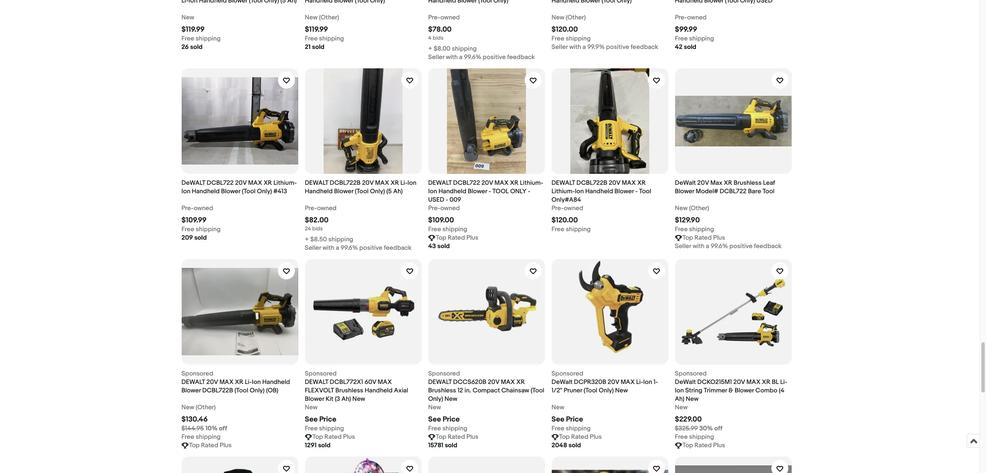 Task type: vqa. For each thing, say whether or not it's contained in the screenshot.
Flower to the top
no



Task type: locate. For each thing, give the bounding box(es) containing it.
price for sponsored dewalt dcbl772x1 60v max flexvolt brushless handheld axial blower kit (3 ah) new new see price free shipping
[[319, 416, 336, 424]]

shipping up 21 sold text box on the left top of page
[[319, 35, 344, 43]]

0 horizontal spatial lithium-
[[274, 179, 297, 187]]

blower inside sponsored dewalt 20v max xr li-ion handheld blower dcbl722b  (tool only) (ob)
[[182, 387, 201, 395]]

2 $120.00 from the top
[[552, 216, 578, 225]]

1 horizontal spatial $119.99
[[305, 25, 328, 34]]

dewalt up "flexvolt" at the left bottom of page
[[305, 379, 328, 387]]

blower inside dewalt dcbl722 20v max xr lithium- ion handheld blower - tool only - used - 009 pre-owned $109.00 free shipping
[[468, 188, 487, 196]]

0 horizontal spatial new (other) text field
[[305, 13, 339, 22]]

2 horizontal spatial brushless
[[734, 179, 762, 187]]

previous price $144.95 10% off text field
[[182, 425, 227, 434]]

2 horizontal spatial ah)
[[675, 395, 685, 403]]

price inside the sponsored dewalt dccs620b 20v max xr brushless 12 in. compact chainsaw (tool only) new new see price free shipping
[[443, 416, 460, 424]]

pre-
[[428, 13, 441, 21], [675, 13, 687, 21], [182, 204, 194, 212], [305, 204, 317, 212], [428, 204, 441, 212], [552, 204, 564, 212]]

26
[[182, 43, 189, 51]]

1 horizontal spatial sponsored text field
[[675, 370, 707, 379]]

sponsored text field for sponsored dewalt dcpr320b 20v max li-ion 1- 1/2" pruner (tool only) new
[[552, 370, 583, 379]]

Free shipping text field
[[182, 35, 221, 43], [305, 35, 344, 43], [675, 35, 714, 43], [182, 226, 221, 234], [552, 226, 591, 234], [675, 226, 714, 234], [675, 434, 714, 442]]

1 see price text field from the left
[[305, 416, 336, 424]]

$229.00
[[675, 416, 702, 424]]

dcbl722b inside dewalt dcbl722b 20v max xr lithium-ion handheld blower - tool only#a84 pre-owned $120.00 free shipping
[[577, 179, 608, 187]]

sold right 1291
[[318, 442, 331, 450]]

+ down 24
[[305, 236, 309, 244]]

2 see from the left
[[428, 416, 441, 424]]

free up 26
[[182, 35, 194, 43]]

$119.99 up 21 sold text box on the left top of page
[[305, 25, 328, 34]]

dewalt inside the sponsored dewalt dccs620b 20v max xr brushless 12 in. compact chainsaw (tool only) new new see price free shipping
[[428, 379, 452, 387]]

ah) right (3
[[342, 395, 351, 403]]

new inside new (other) $129.90 free shipping
[[675, 204, 688, 212]]

(tool inside dewalt dcbl722b 20v max xr li-ion handheld blower (tool only) (5 ah)
[[355, 188, 369, 196]]

price
[[319, 416, 336, 424], [443, 416, 460, 424], [566, 416, 583, 424]]

20v
[[235, 179, 247, 187], [362, 179, 374, 187], [482, 179, 493, 187], [609, 179, 621, 187], [698, 179, 709, 187], [206, 379, 218, 387], [488, 379, 500, 387], [608, 379, 619, 387], [734, 379, 745, 387]]

new text field up the 15781
[[428, 404, 441, 412]]

2 horizontal spatial see
[[552, 416, 565, 424]]

1 horizontal spatial dcbl722b
[[330, 179, 361, 187]]

sponsored inside the sponsored dewalt dccs620b 20v max xr brushless 12 in. compact chainsaw (tool only) new new see price free shipping
[[428, 370, 460, 378]]

ah)
[[393, 188, 403, 196], [342, 395, 351, 403], [675, 395, 685, 403]]

pre-owned text field down used
[[428, 204, 460, 213]]

$119.99 text field up 21 sold text box on the left top of page
[[305, 25, 328, 34]]

max
[[711, 179, 723, 187]]

209 sold text field
[[182, 234, 207, 242]]

used
[[428, 196, 444, 204]]

free up 1291
[[305, 425, 318, 433]]

3 sponsored from the left
[[428, 370, 460, 378]]

(other) inside new (other) $130.46 $144.95 10% off free shipping
[[196, 404, 216, 412]]

dcbl722b for dewalt dcbl722b 20v max xr li-ion handheld blower (tool only) (5 ah)
[[330, 179, 361, 187]]

li- for new
[[636, 379, 643, 387]]

handheld for dewalt dcbl722b 20v max xr li-ion handheld blower (tool only) (5 ah)
[[305, 188, 333, 196]]

0 horizontal spatial see
[[305, 416, 318, 424]]

sold right 21
[[312, 43, 325, 51]]

0 horizontal spatial dcbl722b
[[202, 387, 233, 395]]

Pre-owned text field
[[675, 13, 707, 22], [182, 204, 213, 213], [428, 204, 460, 213]]

positive
[[606, 43, 629, 51], [483, 53, 506, 61], [730, 242, 753, 251], [359, 244, 383, 252]]

(other)
[[319, 13, 339, 21], [566, 13, 586, 21], [689, 204, 709, 212], [196, 404, 216, 412]]

li- for ah)
[[401, 179, 408, 187]]

ion inside sponsored dewalt 20v max xr li-ion handheld blower dcbl722b  (tool only) (ob)
[[252, 379, 261, 387]]

2 horizontal spatial top rated plus text field
[[559, 434, 602, 442]]

free down the $129.90 text box
[[675, 226, 688, 234]]

1 horizontal spatial brushless
[[428, 387, 456, 395]]

1 horizontal spatial bids
[[433, 35, 444, 41]]

shipping up 209 sold text box
[[196, 226, 221, 234]]

a
[[583, 43, 586, 51], [459, 53, 463, 61], [706, 242, 709, 251], [336, 244, 339, 252]]

ion for dewalt dcbl722 20v max xr lithium- ion handheld blower (tool only) #413
[[182, 188, 190, 196]]

Top Rated Plus text field
[[436, 234, 479, 242], [559, 434, 602, 442], [189, 442, 232, 450]]

0 horizontal spatial off
[[219, 425, 227, 433]]

pre-owned text field for $120.00
[[552, 204, 583, 213]]

1 horizontal spatial new (other) text field
[[675, 204, 709, 213]]

1 horizontal spatial off
[[715, 425, 723, 433]]

2 new (other) text field from the left
[[552, 13, 586, 22]]

max
[[248, 179, 262, 187], [375, 179, 389, 187], [495, 179, 509, 187], [622, 179, 636, 187], [219, 379, 234, 387], [378, 379, 392, 387], [501, 379, 515, 387], [621, 379, 635, 387], [747, 379, 761, 387]]

new (other) text field for $130.46
[[182, 404, 216, 412]]

0 horizontal spatial sponsored text field
[[182, 370, 213, 379]]

1 horizontal spatial 99.6%
[[464, 53, 481, 61]]

$229.00 text field
[[675, 416, 702, 424]]

0 horizontal spatial ah)
[[342, 395, 351, 403]]

shipping inside pre-owned $109.99 free shipping 209 sold
[[196, 226, 221, 234]]

see up the 15781
[[428, 416, 441, 424]]

seller down $8.50
[[305, 244, 321, 252]]

1 new text field from the left
[[305, 404, 318, 412]]

blower inside dewalt 20v max xr brushless leaf blower model# dcbl722  bare tool
[[675, 188, 694, 196]]

shipping down $99.99
[[689, 35, 714, 43]]

2 price from the left
[[443, 416, 460, 424]]

$129.90 text field
[[675, 216, 700, 225]]

handheld for dewalt dcbl722 20v max xr lithium- ion handheld blower (tool only) #413
[[192, 188, 220, 196]]

sponsored for sponsored dewalt dccs620b 20v max xr brushless 12 in. compact chainsaw (tool only) new new see price free shipping
[[428, 370, 460, 378]]

pre- up $78.00
[[428, 13, 441, 21]]

2 horizontal spatial dcbl722b
[[577, 179, 608, 187]]

20v inside the sponsored dewalt dccs620b 20v max xr brushless 12 in. compact chainsaw (tool only) new new see price free shipping
[[488, 379, 500, 387]]

brushless
[[734, 179, 762, 187], [335, 387, 363, 395], [428, 387, 456, 395]]

with
[[569, 43, 581, 51], [446, 53, 458, 61], [693, 242, 705, 251], [323, 244, 334, 252]]

with inside new (other) $120.00 free shipping seller with a 99.9% positive feedback
[[569, 43, 581, 51]]

dewalt for $229.00
[[675, 379, 696, 387]]

sponsored for sponsored dewalt dcko215m1 20v max xr bl li- ion string trimmer & blower combo (4 ah) new new $229.00 $325.99 30% off free shipping
[[675, 370, 707, 378]]

dewalt
[[182, 179, 205, 187]]

1 horizontal spatial ah)
[[393, 188, 403, 196]]

new text field for sponsored dewalt dcbl772x1 60v max flexvolt brushless handheld axial blower kit (3 ah) new new see price free shipping
[[305, 404, 318, 412]]

top rated plus up 43 sold
[[436, 234, 479, 242]]

(tool down dcpr320b
[[584, 387, 598, 395]]

plus down previous price $325.99 30% off text field
[[713, 442, 725, 450]]

dcbl722 inside dewalt dcbl722 20v max xr lithium- ion handheld blower (tool only) #413
[[207, 179, 234, 187]]

1 tool from the left
[[639, 188, 651, 196]]

free shipping text field down "$109.00" text field
[[428, 226, 467, 234]]

0 horizontal spatial tool
[[639, 188, 651, 196]]

$99.99 text field
[[675, 25, 697, 34]]

ah) inside 'sponsored dewalt dcbl772x1 60v max flexvolt brushless handheld axial blower kit (3 ah) new new see price free shipping'
[[342, 395, 351, 403]]

seller down $120.00 text box
[[552, 43, 568, 51]]

0 horizontal spatial top rated plus text field
[[189, 442, 232, 450]]

20v inside dewalt dcbl722b 20v max xr lithium-ion handheld blower - tool only#a84 pre-owned $120.00 free shipping
[[609, 179, 621, 187]]

0 vertical spatial $120.00
[[552, 25, 578, 34]]

2 horizontal spatial pre-owned text field
[[552, 204, 583, 213]]

li-
[[401, 179, 408, 187], [245, 379, 252, 387], [636, 379, 643, 387], [780, 379, 788, 387]]

0 horizontal spatial pre-owned text field
[[182, 204, 213, 213]]

1 horizontal spatial +
[[428, 45, 432, 53]]

bids for $82.00
[[312, 226, 323, 232]]

see for sponsored dewalt dccs620b 20v max xr brushless 12 in. compact chainsaw (tool only) new new see price free shipping
[[428, 416, 441, 424]]

handheld inside dewalt dcbl722 20v max xr lithium- ion handheld blower - tool only - used - 009 pre-owned $109.00 free shipping
[[439, 188, 467, 196]]

0 vertical spatial new (other) text field
[[675, 204, 709, 213]]

dewalt up the string
[[675, 379, 696, 387]]

2 horizontal spatial price
[[566, 416, 583, 424]]

brushless down dcbl772x1 on the bottom
[[335, 387, 363, 395]]

shipping inside dewalt dcbl722b 20v max xr lithium-ion handheld blower - tool only#a84 pre-owned $120.00 free shipping
[[566, 226, 591, 234]]

see for sponsored dewalt dcbl772x1 60v max flexvolt brushless handheld axial blower kit (3 ah) new new see price free shipping
[[305, 416, 318, 424]]

dewalt up $82.00 text box
[[305, 179, 328, 187]]

sold right the 15781
[[445, 442, 457, 450]]

only) inside the sponsored dewalt dccs620b 20v max xr brushless 12 in. compact chainsaw (tool only) new new see price free shipping
[[428, 395, 443, 403]]

ah) up $229.00
[[675, 395, 685, 403]]

1 sponsored from the left
[[182, 370, 213, 378]]

positive inside pre-owned $78.00 4 bids + $8.00 shipping seller with a 99.6% positive feedback
[[483, 53, 506, 61]]

0 horizontal spatial see price text field
[[305, 416, 336, 424]]

Sponsored text field
[[182, 370, 213, 379], [675, 370, 707, 379]]

Top Rated Plus text field
[[683, 234, 725, 242], [313, 434, 355, 442], [436, 434, 479, 442], [683, 442, 725, 450]]

ion for dewalt dcbl722b 20v max xr lithium-ion handheld blower - tool only#a84 pre-owned $120.00 free shipping
[[575, 188, 584, 196]]

pre-owned text field for $109.99
[[182, 204, 213, 213]]

lithium- for -
[[520, 179, 543, 187]]

1 vertical spatial bids
[[312, 226, 323, 232]]

(tool left (ob)
[[235, 387, 248, 395]]

1 horizontal spatial price
[[443, 416, 460, 424]]

new text field up see price text box
[[552, 404, 565, 412]]

new (other) $130.46 $144.95 10% off free shipping
[[182, 404, 227, 442]]

pre- up $109.99 text box
[[182, 204, 194, 212]]

$129.90
[[675, 216, 700, 225]]

shipping up '15781 sold'
[[443, 425, 467, 433]]

new (other) text field for $120.00
[[552, 13, 586, 22]]

lithium- up only#a84
[[552, 188, 575, 196]]

99.6%
[[464, 53, 481, 61], [711, 242, 728, 251], [341, 244, 358, 252]]

dewalt inside dewalt dcbl722 20v max xr lithium- ion handheld blower - tool only - used - 009 pre-owned $109.00 free shipping
[[428, 179, 452, 187]]

ion inside dewalt dcbl722 20v max xr lithium- ion handheld blower (tool only) #413
[[182, 188, 190, 196]]

New (Other) text field
[[675, 204, 709, 213], [182, 404, 216, 412]]

1 horizontal spatial sponsored text field
[[428, 370, 460, 379]]

feedback inside new (other) $120.00 free shipping seller with a 99.9% positive feedback
[[631, 43, 658, 51]]

1 $120.00 from the top
[[552, 25, 578, 34]]

20v inside dewalt 20v max xr brushless leaf blower model# dcbl722  bare tool
[[698, 179, 709, 187]]

free
[[182, 35, 194, 43], [305, 35, 318, 43], [552, 35, 565, 43], [675, 35, 688, 43], [182, 226, 194, 234], [428, 226, 441, 234], [552, 226, 565, 234], [675, 226, 688, 234], [305, 425, 318, 433], [428, 425, 441, 433], [552, 425, 565, 433], [182, 434, 194, 442], [675, 434, 688, 442]]

owned
[[441, 13, 460, 21], [687, 13, 707, 21], [194, 204, 213, 212], [317, 204, 337, 212], [441, 204, 460, 212], [564, 204, 583, 212]]

pre- for $82.00
[[305, 204, 317, 212]]

shipping inside dewalt dcbl722 20v max xr lithium- ion handheld blower - tool only - used - 009 pre-owned $109.00 free shipping
[[443, 226, 467, 234]]

pre-owned text field up $82.00 text box
[[305, 204, 337, 213]]

0 horizontal spatial +
[[305, 236, 309, 244]]

rated
[[448, 234, 465, 242], [695, 234, 712, 242], [324, 434, 342, 442], [448, 434, 465, 442], [571, 434, 589, 442], [201, 442, 218, 450], [695, 442, 712, 450]]

new (other) text field for $129.90
[[675, 204, 709, 213]]

Seller with a 99.9% positive feedback text field
[[552, 43, 658, 51]]

sponsored
[[182, 370, 213, 378], [305, 370, 337, 378], [428, 370, 460, 378], [552, 370, 583, 378], [675, 370, 707, 378]]

0 horizontal spatial new text field
[[305, 404, 318, 412]]

3 sponsored text field from the left
[[552, 370, 583, 379]]

(tool inside dewalt dcbl722 20v max xr lithium- ion handheld blower (tool only) #413
[[242, 188, 256, 196]]

pre- up the $99.99 text field
[[675, 13, 687, 21]]

1 horizontal spatial see
[[428, 416, 441, 424]]

pre- inside pre-owned $99.99 free shipping 42 sold
[[675, 13, 687, 21]]

new text field up $229.00 text field
[[675, 404, 688, 412]]

(tool left #413
[[242, 188, 256, 196]]

(tool left 1/2"
[[531, 387, 545, 395]]

shipping up 26 sold text box
[[196, 35, 221, 43]]

free down "$109.00" text field
[[428, 226, 441, 234]]

(other) for $130.46
[[196, 404, 216, 412]]

dewalt inside sponsored dewalt dcpr320b 20v max li-ion 1- 1/2" pruner (tool only) new
[[552, 379, 573, 387]]

see price text field for sponsored dewalt dcbl772x1 60v max flexvolt brushless handheld axial blower kit (3 ah) new new see price free shipping
[[305, 416, 336, 424]]

$119.99
[[182, 25, 205, 34], [305, 25, 328, 34]]

0 horizontal spatial price
[[319, 416, 336, 424]]

(other) up $130.46 text field
[[196, 404, 216, 412]]

1 sponsored text field from the left
[[305, 370, 337, 379]]

pre- up $82.00 text box
[[305, 204, 317, 212]]

dcbl722b
[[330, 179, 361, 187], [577, 179, 608, 187], [202, 387, 233, 395]]

0 horizontal spatial bids
[[312, 226, 323, 232]]

only) inside sponsored dewalt 20v max xr li-ion handheld blower dcbl722b  (tool only) (ob)
[[250, 387, 265, 395]]

2 new text field from the left
[[552, 404, 565, 412]]

ion inside dewalt dcbl722b 20v max xr lithium-ion handheld blower - tool only#a84 pre-owned $120.00 free shipping
[[575, 188, 584, 196]]

$120.00 text field
[[552, 25, 578, 34]]

1 see from the left
[[305, 416, 318, 424]]

free inside dewalt dcbl722 20v max xr lithium- ion handheld blower - tool only - used - 009 pre-owned $109.00 free shipping
[[428, 226, 441, 234]]

sponsored inside 'sponsored dewalt dcbl772x1 60v max flexvolt brushless handheld axial blower kit (3 ah) new new see price free shipping'
[[305, 370, 337, 378]]

dewalt inside sponsored dewalt 20v max xr li-ion handheld blower dcbl722b  (tool only) (ob)
[[182, 379, 205, 387]]

lithium- up #413
[[274, 179, 297, 187]]

Seller with a 99.6% positive feedback text field
[[428, 53, 535, 62], [305, 244, 412, 253]]

(other) up the $129.90 text box
[[689, 204, 709, 212]]

0 vertical spatial +
[[428, 45, 432, 53]]

(other) up 21 sold text box on the left top of page
[[319, 13, 339, 21]]

new (other) text field up the $129.90 text box
[[675, 204, 709, 213]]

sold right 42
[[684, 43, 697, 51]]

0 vertical spatial seller with a 99.6% positive feedback text field
[[428, 53, 535, 62]]

shipping down $120.00 text field
[[566, 226, 591, 234]]

new text field for ah)
[[675, 404, 688, 412]]

pre- inside pre-owned $82.00 24 bids + $8.50 shipping seller with a 99.6% positive feedback
[[305, 204, 317, 212]]

brushless inside 'sponsored dewalt dcbl772x1 60v max flexvolt brushless handheld axial blower kit (3 ah) new new see price free shipping'
[[335, 387, 363, 395]]

4 sponsored from the left
[[552, 370, 583, 378]]

$119.99 inside new $119.99 free shipping 26 sold
[[182, 25, 205, 34]]

owned down 009
[[441, 204, 460, 212]]

26 sold text field
[[182, 43, 203, 51]]

new inside new $119.99 free shipping 26 sold
[[182, 13, 194, 21]]

15781 sold text field
[[428, 442, 457, 450]]

top rated plus up the 2048 sold
[[559, 434, 602, 442]]

4 bids text field
[[428, 35, 444, 41]]

bids
[[433, 35, 444, 41], [312, 226, 323, 232]]

0 horizontal spatial dcbl722
[[207, 179, 234, 187]]

1 sponsored text field from the left
[[182, 370, 213, 379]]

$119.99 text field
[[182, 25, 205, 34], [305, 25, 328, 34]]

with down new (other) $129.90 free shipping
[[693, 242, 705, 251]]

5 sponsored from the left
[[675, 370, 707, 378]]

ion inside sponsored dewalt dcpr320b 20v max li-ion 1- 1/2" pruner (tool only) new
[[643, 379, 652, 387]]

tool inside dewalt dcbl722b 20v max xr lithium-ion handheld blower - tool only#a84 pre-owned $120.00 free shipping
[[639, 188, 651, 196]]

a inside pre-owned $78.00 4 bids + $8.00 shipping seller with a 99.6% positive feedback
[[459, 53, 463, 61]]

2 off from the left
[[715, 425, 723, 433]]

1 horizontal spatial new text field
[[552, 404, 565, 412]]

dewalt up 1/2"
[[552, 379, 573, 387]]

xr inside dewalt 20v max xr brushless leaf blower model# dcbl722  bare tool
[[724, 179, 732, 187]]

lithium-
[[274, 179, 297, 187], [520, 179, 543, 187], [552, 188, 575, 196]]

1 new (other) text field from the left
[[305, 13, 339, 22]]

1 $119.99 from the left
[[182, 25, 205, 34]]

sold
[[190, 43, 203, 51], [312, 43, 325, 51], [684, 43, 697, 51], [194, 234, 207, 242], [438, 242, 450, 251], [318, 442, 331, 450], [445, 442, 457, 450], [569, 442, 581, 450]]

see up 1291
[[305, 416, 318, 424]]

new text field for see
[[428, 404, 441, 412]]

dcbl722b for dewalt dcbl722b 20v max xr lithium-ion handheld blower - tool only#a84 pre-owned $120.00 free shipping
[[577, 179, 608, 187]]

li- inside sponsored dewalt 20v max xr li-ion handheld blower dcbl722b  (tool only) (ob)
[[245, 379, 252, 387]]

shipping inside new $119.99 free shipping 26 sold
[[196, 35, 221, 43]]

xr inside the sponsored dewalt dccs620b 20v max xr brushless 12 in. compact chainsaw (tool only) new new see price free shipping
[[516, 379, 525, 387]]

xr inside sponsored dewalt dcko215m1 20v max xr bl li- ion string trimmer & blower combo (4 ah) new new $229.00 $325.99 30% off free shipping
[[762, 379, 771, 387]]

10%
[[205, 425, 218, 433]]

1 vertical spatial seller with a 99.6% positive feedback text field
[[305, 244, 412, 253]]

brushless for sponsored dewalt dccs620b 20v max xr brushless 12 in. compact chainsaw (tool only) new new see price free shipping
[[428, 387, 456, 395]]

top
[[436, 234, 446, 242], [683, 234, 693, 242], [313, 434, 323, 442], [436, 434, 446, 442], [559, 434, 570, 442], [189, 442, 200, 450], [683, 442, 693, 450]]

dewalt inside dewalt dcbl722b 20v max xr li-ion handheld blower (tool only) (5 ah)
[[305, 179, 328, 187]]

top down $144.95
[[189, 442, 200, 450]]

free up 209
[[182, 226, 194, 234]]

with down $120.00 text box
[[569, 43, 581, 51]]

bids right 4
[[433, 35, 444, 41]]

99.9%
[[587, 43, 605, 51]]

12
[[458, 387, 463, 395]]

1 horizontal spatial pre-owned text field
[[428, 13, 460, 22]]

$144.95
[[182, 425, 204, 433]]

sponsored text field for $130.46
[[182, 370, 213, 379]]

2 see price text field from the left
[[428, 416, 460, 424]]

sponsored text field for sponsored dewalt dccs620b 20v max xr brushless 12 in. compact chainsaw (tool only) new new see price free shipping
[[428, 370, 460, 379]]

-
[[489, 188, 491, 196], [528, 188, 531, 196], [635, 188, 638, 196], [446, 196, 448, 204]]

99.6% inside pre-owned $78.00 4 bids + $8.00 shipping seller with a 99.6% positive feedback
[[464, 53, 481, 61]]

0 horizontal spatial pre-owned text field
[[305, 204, 337, 213]]

2 tool from the left
[[763, 188, 775, 196]]

see inside the sponsored dewalt dccs620b 20v max xr brushless 12 in. compact chainsaw (tool only) new new see price free shipping
[[428, 416, 441, 424]]

pre-owned text field up the $99.99 text field
[[675, 13, 707, 22]]

feedback
[[631, 43, 658, 51], [507, 53, 535, 61], [754, 242, 782, 251], [384, 244, 412, 252]]

21 sold text field
[[305, 43, 325, 51]]

shipping down 10%
[[196, 434, 221, 442]]

0 vertical spatial bids
[[433, 35, 444, 41]]

sponsored text field up pruner at right
[[552, 370, 583, 379]]

ion
[[408, 179, 417, 187], [182, 188, 190, 196], [428, 188, 437, 196], [575, 188, 584, 196], [252, 379, 261, 387], [643, 379, 652, 387], [675, 387, 684, 395]]

tool
[[493, 188, 509, 196]]

model#
[[696, 188, 718, 196]]

sponsored text field up "flexvolt" at the left bottom of page
[[305, 370, 337, 379]]

2 horizontal spatial dcbl722
[[720, 188, 747, 196]]

3 see from the left
[[552, 416, 565, 424]]

1 horizontal spatial see price text field
[[428, 416, 460, 424]]

owned inside pre-owned $99.99 free shipping 42 sold
[[687, 13, 707, 21]]

1 horizontal spatial new text field
[[428, 404, 441, 412]]

1 horizontal spatial tool
[[763, 188, 775, 196]]

sponsored text field up "12"
[[428, 370, 460, 379]]

only
[[510, 188, 527, 196]]

New (Other) text field
[[305, 13, 339, 22], [552, 13, 586, 22]]

sponsored inside sponsored dewalt dcko215m1 20v max xr bl li- ion string trimmer & blower combo (4 ah) new new $229.00 $325.99 30% off free shipping
[[675, 370, 707, 378]]

(tool inside sponsored dewalt dcpr320b 20v max li-ion 1- 1/2" pruner (tool only) new
[[584, 387, 598, 395]]

pre-owned $99.99 free shipping 42 sold
[[675, 13, 714, 51]]

sold right 43
[[438, 242, 450, 251]]

3 price from the left
[[566, 416, 583, 424]]

new
[[182, 13, 194, 21], [305, 13, 318, 21], [552, 13, 565, 21], [675, 204, 688, 212], [615, 387, 628, 395], [352, 395, 365, 403], [445, 395, 457, 403], [686, 395, 699, 403], [182, 404, 194, 412], [305, 404, 318, 412], [428, 404, 441, 412], [552, 404, 565, 412], [675, 404, 688, 412]]

handheld
[[192, 188, 220, 196], [305, 188, 333, 196], [439, 188, 467, 196], [585, 188, 613, 196], [262, 379, 290, 387], [365, 387, 393, 395]]

axial
[[394, 387, 408, 395]]

1 horizontal spatial new (other) text field
[[552, 13, 586, 22]]

dcbl722 up 009
[[453, 179, 480, 187]]

new inside new (other) $119.99 free shipping 21 sold
[[305, 13, 318, 21]]

pre-owned text field for $109.00
[[428, 204, 460, 213]]

2 sponsored from the left
[[305, 370, 337, 378]]

2 sponsored text field from the left
[[675, 370, 707, 379]]

Free shipping text field
[[552, 35, 591, 43], [428, 226, 467, 234], [305, 425, 344, 434], [428, 425, 467, 434], [552, 425, 591, 434], [182, 434, 221, 442]]

see
[[305, 416, 318, 424], [428, 416, 441, 424], [552, 416, 565, 424]]

$99.99
[[675, 25, 697, 34]]

0 horizontal spatial 99.6%
[[341, 244, 358, 252]]

seller with a 99.6% positive feedback text field for $82.00
[[305, 244, 412, 253]]

43 sold
[[428, 242, 450, 251]]

dcbl722 inside dewalt dcbl722 20v max xr lithium- ion handheld blower - tool only - used - 009 pre-owned $109.00 free shipping
[[453, 179, 480, 187]]

sponsored dewalt dcko215m1 20v max xr bl li- ion string trimmer & blower combo (4 ah) new new $229.00 $325.99 30% off free shipping
[[675, 370, 788, 442]]

1 price from the left
[[319, 416, 336, 424]]

handheld for dewalt dcbl722b 20v max xr lithium-ion handheld blower - tool only#a84 pre-owned $120.00 free shipping
[[585, 188, 613, 196]]

lithium- inside dewalt dcbl722 20v max xr lithium- ion handheld blower - tool only - used - 009 pre-owned $109.00 free shipping
[[520, 179, 543, 187]]

price down kit
[[319, 416, 336, 424]]

(other) inside new (other) $129.90 free shipping
[[689, 204, 709, 212]]

free down $144.95
[[182, 434, 194, 442]]

free inside sponsored dewalt dcko215m1 20v max xr bl li- ion string trimmer & blower combo (4 ah) new new $229.00 $325.99 30% off free shipping
[[675, 434, 688, 442]]

free inside pre-owned $99.99 free shipping 42 sold
[[675, 35, 688, 43]]

See Price text field
[[305, 416, 336, 424], [428, 416, 460, 424]]

dewalt up only#a84
[[552, 179, 575, 187]]

only)
[[257, 188, 272, 196], [370, 188, 385, 196], [250, 387, 265, 395], [599, 387, 614, 395], [428, 395, 443, 403]]

0 horizontal spatial brushless
[[335, 387, 363, 395]]

new (other) text field for $119.99
[[305, 13, 339, 22]]

New text field
[[305, 404, 318, 412], [552, 404, 565, 412]]

free down $120.00 text box
[[552, 35, 565, 43]]

0 horizontal spatial sponsored text field
[[305, 370, 337, 379]]

Seller with a 99.6% positive feedback text field
[[675, 242, 782, 251]]

shipping inside sponsored dewalt dcko215m1 20v max xr bl li- ion string trimmer & blower combo (4 ah) new new $229.00 $325.99 30% off free shipping
[[689, 434, 714, 442]]

shipping down $129.90
[[689, 226, 714, 234]]

kit
[[326, 395, 333, 403]]

previous price $325.99 30% off text field
[[675, 425, 723, 434]]

2048 sold
[[552, 442, 581, 450]]

shipping right $8.50
[[328, 236, 353, 244]]

rated up 43 sold
[[448, 234, 465, 242]]

99.6% for $82.00
[[341, 244, 358, 252]]

sponsored dewalt dcbl772x1 60v max flexvolt brushless handheld axial blower kit (3 ah) new new see price free shipping
[[305, 370, 408, 433]]

Pre-owned text field
[[428, 13, 460, 22], [305, 204, 337, 213], [552, 204, 583, 213]]

1291 sold text field
[[305, 442, 331, 450]]

&
[[729, 387, 733, 395]]

owned inside pre-owned $82.00 24 bids + $8.50 shipping seller with a 99.6% positive feedback
[[317, 204, 337, 212]]

1 vertical spatial new (other) text field
[[182, 404, 216, 412]]

2 sponsored text field from the left
[[428, 370, 460, 379]]

feedback inside text field
[[754, 242, 782, 251]]

sponsored for sponsored dewalt dcpr320b 20v max li-ion 1- 1/2" pruner (tool only) new
[[552, 370, 583, 378]]

bids down the $82.00
[[312, 226, 323, 232]]

$325.99
[[675, 425, 698, 433]]

0 horizontal spatial $119.99
[[182, 25, 205, 34]]

2 horizontal spatial 99.6%
[[711, 242, 728, 251]]

2 horizontal spatial lithium-
[[552, 188, 575, 196]]

$82.00
[[305, 216, 329, 225]]

new text field up 26
[[182, 13, 194, 22]]

free up the 15781
[[428, 425, 441, 433]]

1 horizontal spatial lithium-
[[520, 179, 543, 187]]

seller down $8.00
[[428, 53, 445, 61]]

0 horizontal spatial $119.99 text field
[[182, 25, 205, 34]]

1 horizontal spatial seller with a 99.6% positive feedback text field
[[428, 53, 535, 62]]

free down see price text box
[[552, 425, 565, 433]]

free down $325.99
[[675, 434, 688, 442]]

(other) for $129.90
[[689, 204, 709, 212]]

price up the 2048 sold
[[566, 416, 583, 424]]

(4
[[779, 387, 785, 395]]

free inside new $119.99 free shipping 26 sold
[[182, 35, 194, 43]]

1 $119.99 text field from the left
[[182, 25, 205, 34]]

2 horizontal spatial new text field
[[675, 404, 688, 412]]

off right 30%
[[715, 425, 723, 433]]

top rated plus text field down $109.00
[[436, 234, 479, 242]]

new (other) text field up $120.00 text box
[[552, 13, 586, 22]]

1 vertical spatial $120.00
[[552, 216, 578, 225]]

see price text field up '15781 sold'
[[428, 416, 460, 424]]

top up the 1291 sold
[[313, 434, 323, 442]]

0 horizontal spatial new (other) text field
[[182, 404, 216, 412]]

2 $119.99 text field from the left
[[305, 25, 328, 34]]

1 horizontal spatial $119.99 text field
[[305, 25, 328, 34]]

feedback inside pre-owned $82.00 24 bids + $8.50 shipping seller with a 99.6% positive feedback
[[384, 244, 412, 252]]

sold right 26
[[190, 43, 203, 51]]

2 $119.99 from the left
[[305, 25, 328, 34]]

Sponsored text field
[[305, 370, 337, 379], [428, 370, 460, 379], [552, 370, 583, 379]]

1 vertical spatial +
[[305, 236, 309, 244]]

brushless left "12"
[[428, 387, 456, 395]]

handheld for sponsored dewalt dcbl772x1 60v max flexvolt brushless handheld axial blower kit (3 ah) new new see price free shipping
[[365, 387, 393, 395]]

0 horizontal spatial seller with a 99.6% positive feedback text field
[[305, 244, 412, 253]]

new inside new (other) $130.46 $144.95 10% off free shipping
[[182, 404, 194, 412]]

1 horizontal spatial pre-owned text field
[[428, 204, 460, 213]]

bids inside pre-owned $82.00 24 bids + $8.50 shipping seller with a 99.6% positive feedback
[[312, 226, 323, 232]]

see inside 'sponsored dewalt dcbl772x1 60v max flexvolt brushless handheld axial blower kit (3 ah) new new see price free shipping'
[[305, 416, 318, 424]]

sold inside new $119.99 free shipping 26 sold
[[190, 43, 203, 51]]

seller inside text field
[[675, 242, 691, 251]]

(3
[[335, 395, 340, 403]]

2 horizontal spatial sponsored text field
[[552, 370, 583, 379]]

dewalt up $130.46
[[182, 379, 205, 387]]

plus down the sponsored dewalt dccs620b 20v max xr brushless 12 in. compact chainsaw (tool only) new new see price free shipping
[[467, 434, 479, 442]]

handheld inside sponsored dewalt 20v max xr li-ion handheld blower dcbl722b  (tool only) (ob)
[[262, 379, 290, 387]]

1 horizontal spatial dcbl722
[[453, 179, 480, 187]]

free shipping text field up the 1291 sold
[[305, 425, 344, 434]]

tool
[[639, 188, 651, 196], [763, 188, 775, 196]]

shipping inside new see price free shipping
[[566, 425, 591, 433]]

$119.99 text field for free
[[182, 25, 205, 34]]

free up 42
[[675, 35, 688, 43]]

4
[[428, 35, 432, 41]]

dewalt up used
[[428, 179, 452, 187]]

sponsored for sponsored dewalt 20v max xr li-ion handheld blower dcbl722b  (tool only) (ob)
[[182, 370, 213, 378]]

1 off from the left
[[219, 425, 227, 433]]

New text field
[[182, 13, 194, 22], [428, 404, 441, 412], [675, 404, 688, 412]]

dcbl722b inside sponsored dewalt 20v max xr li-ion handheld blower dcbl722b  (tool only) (ob)
[[202, 387, 233, 395]]



Task type: describe. For each thing, give the bounding box(es) containing it.
plus down dewalt dcbl722 20v max xr lithium- ion handheld blower - tool only - used - 009 pre-owned $109.00 free shipping
[[467, 234, 479, 242]]

max inside dewalt dcbl722 20v max xr lithium- ion handheld blower (tool only) #413
[[248, 179, 262, 187]]

ion inside sponsored dewalt dcko215m1 20v max xr bl li- ion string trimmer & blower combo (4 ah) new new $229.00 $325.99 30% off free shipping
[[675, 387, 684, 395]]

(tool inside sponsored dewalt 20v max xr li-ion handheld blower dcbl722b  (tool only) (ob)
[[235, 387, 248, 395]]

ion for dewalt dcbl722b 20v max xr li-ion handheld blower (tool only) (5 ah)
[[408, 179, 417, 187]]

20v inside dewalt dcbl722 20v max xr lithium- ion handheld blower - tool only - used - 009 pre-owned $109.00 free shipping
[[482, 179, 493, 187]]

dewalt dcbl722 20v max xr lithium- ion handheld blower (tool only) #413
[[182, 179, 297, 196]]

flexvolt
[[305, 387, 334, 395]]

top rated plus up '15781 sold'
[[436, 434, 479, 442]]

new (other) $129.90 free shipping
[[675, 204, 714, 234]]

dewalt dcbl722 20v max xr lithium- ion handheld blower - tool only - used - 009 pre-owned $109.00 free shipping
[[428, 179, 543, 234]]

2048
[[552, 442, 567, 450]]

pre-owned $78.00 4 bids + $8.00 shipping seller with a 99.6% positive feedback
[[428, 13, 535, 61]]

seller inside new (other) $120.00 free shipping seller with a 99.9% positive feedback
[[552, 43, 568, 51]]

off inside sponsored dewalt dcko215m1 20v max xr bl li- ion string trimmer & blower combo (4 ah) new new $229.00 $325.99 30% off free shipping
[[715, 425, 723, 433]]

free inside pre-owned $109.99 free shipping 209 sold
[[182, 226, 194, 234]]

$119.99 text field for $119.99
[[305, 25, 328, 34]]

$130.46
[[182, 416, 208, 424]]

bids for $78.00
[[433, 35, 444, 41]]

top rated plus up the 1291 sold
[[313, 434, 355, 442]]

dewalt dcbl722b 20v max xr lithium-ion handheld blower - tool only#a84 pre-owned $120.00 free shipping
[[552, 179, 651, 234]]

max inside 'sponsored dewalt dcbl772x1 60v max flexvolt brushless handheld axial blower kit (3 ah) new new see price free shipping'
[[378, 379, 392, 387]]

$78.00
[[428, 25, 452, 34]]

feedback inside pre-owned $78.00 4 bids + $8.00 shipping seller with a 99.6% positive feedback
[[507, 53, 535, 61]]

ah) inside sponsored dewalt dcko215m1 20v max xr bl li- ion string trimmer & blower combo (4 ah) new new $229.00 $325.99 30% off free shipping
[[675, 395, 685, 403]]

shipping inside new (other) $130.46 $144.95 10% off free shipping
[[196, 434, 221, 442]]

1/2"
[[552, 387, 562, 395]]

dcbl722 inside dewalt 20v max xr brushless leaf blower model# dcbl722  bare tool
[[720, 188, 747, 196]]

$130.46 text field
[[182, 416, 208, 424]]

- inside dewalt dcbl722b 20v max xr lithium-ion handheld blower - tool only#a84 pre-owned $120.00 free shipping
[[635, 188, 638, 196]]

shipping inside pre-owned $82.00 24 bids + $8.50 shipping seller with a 99.6% positive feedback
[[328, 236, 353, 244]]

positive inside pre-owned $82.00 24 bids + $8.50 shipping seller with a 99.6% positive feedback
[[359, 244, 383, 252]]

15781
[[428, 442, 444, 450]]

$120.00 inside new (other) $120.00 free shipping seller with a 99.9% positive feedback
[[552, 25, 578, 34]]

max inside dewalt dcbl722 20v max xr lithium- ion handheld blower - tool only - used - 009 pre-owned $109.00 free shipping
[[495, 179, 509, 187]]

owned for $78.00
[[441, 13, 460, 21]]

new inside new (other) $120.00 free shipping seller with a 99.9% positive feedback
[[552, 13, 565, 21]]

see price text field for sponsored dewalt dccs620b 20v max xr brushless 12 in. compact chainsaw (tool only) new new see price free shipping
[[428, 416, 460, 424]]

new inside new see price free shipping
[[552, 404, 565, 412]]

seller with a 99.6% positive feedback text field for $78.00
[[428, 53, 535, 62]]

ah) for sponsored dewalt dcbl772x1 60v max flexvolt brushless handheld axial blower kit (3 ah) new new see price free shipping
[[342, 395, 351, 403]]

string
[[685, 387, 703, 395]]

new inside sponsored dewalt dcpr320b 20v max li-ion 1- 1/2" pruner (tool only) new
[[615, 387, 628, 395]]

owned inside dewalt dcbl722b 20v max xr lithium-ion handheld blower - tool only#a84 pre-owned $120.00 free shipping
[[564, 204, 583, 212]]

pre- inside dewalt dcbl722 20v max xr lithium- ion handheld blower - tool only - used - 009 pre-owned $109.00 free shipping
[[428, 204, 441, 212]]

xr inside dewalt dcbl722 20v max xr lithium- ion handheld blower - tool only - used - 009 pre-owned $109.00 free shipping
[[510, 179, 519, 187]]

1-
[[654, 379, 658, 387]]

li- for (ob)
[[245, 379, 252, 387]]

li- inside sponsored dewalt dcko215m1 20v max xr bl li- ion string trimmer & blower combo (4 ah) new new $229.00 $325.99 30% off free shipping
[[780, 379, 788, 387]]

sponsored dewalt 20v max xr li-ion handheld blower dcbl722b  (tool only) (ob)
[[182, 370, 290, 395]]

(other) for $120.00
[[566, 13, 586, 21]]

21
[[305, 43, 311, 51]]

bare
[[748, 188, 761, 196]]

ion for sponsored dewalt dcpr320b 20v max li-ion 1- 1/2" pruner (tool only) new
[[643, 379, 652, 387]]

009
[[450, 196, 461, 204]]

new (other) $119.99 free shipping 21 sold
[[305, 13, 344, 51]]

209
[[182, 234, 193, 242]]

top rated plus down 30%
[[683, 442, 725, 450]]

pre-owned $109.99 free shipping 209 sold
[[182, 204, 221, 242]]

+ for $82.00
[[305, 236, 309, 244]]

max inside sponsored dewalt 20v max xr li-ion handheld blower dcbl722b  (tool only) (ob)
[[219, 379, 234, 387]]

ion for dewalt dcbl722 20v max xr lithium- ion handheld blower - tool only - used - 009 pre-owned $109.00 free shipping
[[428, 188, 437, 196]]

43
[[428, 242, 436, 251]]

sold inside pre-owned $109.99 free shipping 209 sold
[[194, 234, 207, 242]]

free inside new (other) $130.46 $144.95 10% off free shipping
[[182, 434, 194, 442]]

only#a84
[[552, 196, 581, 204]]

free shipping text field up '15781 sold'
[[428, 425, 467, 434]]

$109.00 text field
[[428, 216, 454, 225]]

blower inside 'sponsored dewalt dcbl772x1 60v max flexvolt brushless handheld axial blower kit (3 ah) new new see price free shipping'
[[305, 395, 324, 403]]

$109.00
[[428, 216, 454, 225]]

$109.99 text field
[[182, 216, 207, 225]]

rated up '15781 sold'
[[448, 434, 465, 442]]

rated down 10%
[[201, 442, 218, 450]]

free inside new see price free shipping
[[552, 425, 565, 433]]

trimmer
[[704, 387, 727, 395]]

max inside sponsored dewalt dcko215m1 20v max xr bl li- ion string trimmer & blower combo (4 ah) new new $229.00 $325.99 30% off free shipping
[[747, 379, 761, 387]]

dcbl722 for dewalt dcbl722 20v max xr lithium- ion handheld blower (tool only) #413
[[207, 179, 234, 187]]

sponsored for sponsored dewalt dcbl772x1 60v max flexvolt brushless handheld axial blower kit (3 ah) new new see price free shipping
[[305, 370, 337, 378]]

free shipping text field down $120.00 text box
[[552, 35, 591, 43]]

bl
[[772, 379, 779, 387]]

sold inside the 15781 sold text field
[[445, 442, 457, 450]]

$82.00 text field
[[305, 216, 329, 225]]

dewalt inside dewalt 20v max xr brushless leaf blower model# dcbl722  bare tool
[[675, 179, 696, 187]]

max inside dewalt dcbl722b 20v max xr li-ion handheld blower (tool only) (5 ah)
[[375, 179, 389, 187]]

blower inside dewalt dcbl722b 20v max xr lithium-ion handheld blower - tool only#a84 pre-owned $120.00 free shipping
[[615, 188, 634, 196]]

pre-owned text field for $82.00
[[305, 204, 337, 213]]

sold inside 2048 sold "text box"
[[569, 442, 581, 450]]

(other) for $119.99
[[319, 13, 339, 21]]

positive inside new (other) $120.00 free shipping seller with a 99.9% positive feedback
[[606, 43, 629, 51]]

tool for dewalt dcbl722b 20v max xr lithium-ion handheld blower - tool only#a84 pre-owned $120.00 free shipping
[[639, 188, 651, 196]]

seller inside pre-owned $78.00 4 bids + $8.00 shipping seller with a 99.6% positive feedback
[[428, 53, 445, 61]]

new $119.99 free shipping 26 sold
[[182, 13, 221, 51]]

free shipping text field down see price text box
[[552, 425, 591, 434]]

max inside dewalt dcbl722b 20v max xr lithium-ion handheld blower - tool only#a84 pre-owned $120.00 free shipping
[[622, 179, 636, 187]]

30%
[[699, 425, 713, 433]]

a inside new (other) $120.00 free shipping seller with a 99.9% positive feedback
[[583, 43, 586, 51]]

(5
[[386, 188, 392, 196]]

dccs620b
[[453, 379, 487, 387]]

owned for $99.99
[[687, 13, 707, 21]]

top rated plus down 10%
[[189, 442, 232, 450]]

20v inside dewalt dcbl722 20v max xr lithium- ion handheld blower (tool only) #413
[[235, 179, 247, 187]]

brushless for sponsored dewalt dcbl772x1 60v max flexvolt brushless handheld axial blower kit (3 ah) new new see price free shipping
[[335, 387, 363, 395]]

pre- inside dewalt dcbl722b 20v max xr lithium-ion handheld blower - tool only#a84 pre-owned $120.00 free shipping
[[552, 204, 564, 212]]

free inside new (other) $119.99 free shipping 21 sold
[[305, 35, 318, 43]]

only) inside sponsored dewalt dcpr320b 20v max li-ion 1- 1/2" pruner (tool only) new
[[599, 387, 614, 395]]

price for sponsored dewalt dccs620b 20v max xr brushless 12 in. compact chainsaw (tool only) new new see price free shipping
[[443, 416, 460, 424]]

off inside new (other) $130.46 $144.95 10% off free shipping
[[219, 425, 227, 433]]

see inside new see price free shipping
[[552, 416, 565, 424]]

dewalt dcbl722b 20v max xr li-ion handheld blower (tool only) (5 ah)
[[305, 179, 417, 196]]

combo
[[756, 387, 778, 395]]

sponsored dewalt dcpr320b 20v max li-ion 1- 1/2" pruner (tool only) new
[[552, 370, 658, 395]]

99.6% inside text field
[[711, 242, 728, 251]]

top up the 2048 sold
[[559, 434, 570, 442]]

$78.00 text field
[[428, 25, 452, 34]]

tool for dewalt 20v max xr brushless leaf blower model# dcbl722  bare tool
[[763, 188, 775, 196]]

plus down new see price free shipping
[[590, 434, 602, 442]]

top down $129.90
[[683, 234, 693, 242]]

sold inside new (other) $119.99 free shipping 21 sold
[[312, 43, 325, 51]]

rated up the 2048 sold
[[571, 434, 589, 442]]

(ob)
[[266, 387, 278, 395]]

seller inside pre-owned $82.00 24 bids + $8.50 shipping seller with a 99.6% positive feedback
[[305, 244, 321, 252]]

sold inside 1291 sold text field
[[318, 442, 331, 450]]

dcbl772x1
[[330, 379, 363, 387]]

plus up seller with a 99.6% positive feedback
[[713, 234, 725, 242]]

shipping inside the sponsored dewalt dccs620b 20v max xr brushless 12 in. compact chainsaw (tool only) new new see price free shipping
[[443, 425, 467, 433]]

owned for $82.00
[[317, 204, 337, 212]]

#413
[[273, 188, 287, 196]]

xr inside dewalt dcbl722b 20v max xr li-ion handheld blower (tool only) (5 ah)
[[391, 179, 399, 187]]

lithium- for $120.00
[[552, 188, 575, 196]]

only) inside dewalt dcbl722 20v max xr lithium- ion handheld blower (tool only) #413
[[257, 188, 272, 196]]

dcko215m1
[[698, 379, 732, 387]]

pruner
[[564, 387, 582, 395]]

a inside pre-owned $82.00 24 bids + $8.50 shipping seller with a 99.6% positive feedback
[[336, 244, 339, 252]]

with inside pre-owned $78.00 4 bids + $8.00 shipping seller with a 99.6% positive feedback
[[446, 53, 458, 61]]

free shipping text field down $144.95
[[182, 434, 221, 442]]

+ for $78.00
[[428, 45, 432, 53]]

blower inside sponsored dewalt dcko215m1 20v max xr bl li- ion string trimmer & blower combo (4 ah) new new $229.00 $325.99 30% off free shipping
[[735, 387, 754, 395]]

42 sold text field
[[675, 43, 697, 51]]

plus down previous price $144.95 10% off text box on the left bottom
[[220, 442, 232, 450]]

in.
[[465, 387, 471, 395]]

owned inside dewalt dcbl722 20v max xr lithium- ion handheld blower - tool only - used - 009 pre-owned $109.00 free shipping
[[441, 204, 460, 212]]

$120.00 inside dewalt dcbl722b 20v max xr lithium-ion handheld blower - tool only#a84 pre-owned $120.00 free shipping
[[552, 216, 578, 225]]

60v
[[365, 379, 376, 387]]

1291 sold
[[305, 442, 331, 450]]

$119.99 inside new (other) $119.99 free shipping 21 sold
[[305, 25, 328, 34]]

1 horizontal spatial top rated plus text field
[[436, 234, 479, 242]]

42
[[675, 43, 683, 51]]

shipping inside pre-owned $99.99 free shipping 42 sold
[[689, 35, 714, 43]]

only) inside dewalt dcbl722b 20v max xr li-ion handheld blower (tool only) (5 ah)
[[370, 188, 385, 196]]

43 sold text field
[[428, 242, 450, 251]]

+ $8.50 shipping text field
[[305, 236, 353, 244]]

chainsaw
[[502, 387, 529, 395]]

$8.00
[[434, 45, 451, 53]]

handheld for sponsored dewalt 20v max xr li-ion handheld blower dcbl722b  (tool only) (ob)
[[262, 379, 290, 387]]

$8.50
[[310, 236, 327, 244]]

dcbl722 for dewalt dcbl722 20v max xr lithium- ion handheld blower - tool only - used - 009 pre-owned $109.00 free shipping
[[453, 179, 480, 187]]

sponsored dewalt dccs620b 20v max xr brushless 12 in. compact chainsaw (tool only) new new see price free shipping
[[428, 370, 545, 433]]

15781 sold
[[428, 442, 457, 450]]

$120.00 text field
[[552, 216, 578, 225]]

top down $325.99
[[683, 442, 693, 450]]

pre- for $78.00
[[428, 13, 441, 21]]

free inside 'sponsored dewalt dcbl772x1 60v max flexvolt brushless handheld axial blower kit (3 ah) new new see price free shipping'
[[305, 425, 318, 433]]

top up '15781 sold'
[[436, 434, 446, 442]]

free inside the sponsored dewalt dccs620b 20v max xr brushless 12 in. compact chainsaw (tool only) new new see price free shipping
[[428, 425, 441, 433]]

free inside new (other) $120.00 free shipping seller with a 99.9% positive feedback
[[552, 35, 565, 43]]

price inside new see price free shipping
[[566, 416, 583, 424]]

20v inside sponsored dewalt 20v max xr li-ion handheld blower dcbl722b  (tool only) (ob)
[[206, 379, 218, 387]]

shipping inside new (other) $129.90 free shipping
[[689, 226, 714, 234]]

2048 sold text field
[[552, 442, 581, 450]]

compact
[[473, 387, 500, 395]]

blower inside dewalt dcbl722 20v max xr lithium- ion handheld blower (tool only) #413
[[221, 188, 241, 196]]

ah) for dewalt dcbl722b 20v max xr li-ion handheld blower (tool only) (5 ah)
[[393, 188, 403, 196]]

rated down new (other) $129.90 free shipping
[[695, 234, 712, 242]]

dcpr320b
[[574, 379, 606, 387]]

with inside pre-owned $82.00 24 bids + $8.50 shipping seller with a 99.6% positive feedback
[[323, 244, 334, 252]]

shipping inside new (other) $119.99 free shipping 21 sold
[[319, 35, 344, 43]]

20v inside dewalt dcbl722b 20v max xr li-ion handheld blower (tool only) (5 ah)
[[362, 179, 374, 187]]

dewalt 20v max xr brushless leaf blower model# dcbl722  bare tool
[[675, 179, 775, 196]]

dewalt for see price
[[552, 379, 573, 387]]

shipping inside new (other) $120.00 free shipping seller with a 99.9% positive feedback
[[566, 35, 591, 43]]

sponsored text field for sponsored dewalt dcbl772x1 60v max flexvolt brushless handheld axial blower kit (3 ah) new new see price free shipping
[[305, 370, 337, 379]]

sold inside '43 sold' text box
[[438, 242, 450, 251]]

blower inside dewalt dcbl722b 20v max xr li-ion handheld blower (tool only) (5 ah)
[[334, 188, 354, 196]]

+ $8.00 shipping text field
[[428, 45, 477, 53]]

xr inside dewalt dcbl722b 20v max xr lithium-ion handheld blower - tool only#a84 pre-owned $120.00 free shipping
[[637, 179, 646, 187]]

handheld for dewalt dcbl722 20v max xr lithium- ion handheld blower - tool only - used - 009 pre-owned $109.00 free shipping
[[439, 188, 467, 196]]

top up 43 sold
[[436, 234, 446, 242]]

0 horizontal spatial new text field
[[182, 13, 194, 22]]

pre- for $109.99
[[182, 204, 194, 212]]

top rated plus down new (other) $129.90 free shipping
[[683, 234, 725, 242]]

new see price free shipping
[[552, 404, 591, 433]]

new text field for sponsored dewalt dcpr320b 20v max li-ion 1- 1/2" pruner (tool only) new
[[552, 404, 565, 412]]

rated down 30%
[[695, 442, 712, 450]]

new (other) $120.00 free shipping seller with a 99.9% positive feedback
[[552, 13, 658, 51]]

max inside sponsored dewalt dcpr320b 20v max li-ion 1- 1/2" pruner (tool only) new
[[621, 379, 635, 387]]

See Price text field
[[552, 416, 583, 424]]

$109.99
[[182, 216, 207, 225]]

pre- for $99.99
[[675, 13, 687, 21]]

plus down 'sponsored dewalt dcbl772x1 60v max flexvolt brushless handheld axial blower kit (3 ah) new new see price free shipping' on the left of the page
[[343, 434, 355, 442]]

pre-owned $82.00 24 bids + $8.50 shipping seller with a 99.6% positive feedback
[[305, 204, 412, 252]]

ion for sponsored dewalt 20v max xr li-ion handheld blower dcbl722b  (tool only) (ob)
[[252, 379, 261, 387]]

sponsored text field for $229.00
[[675, 370, 707, 379]]

owned for $109.99
[[194, 204, 213, 212]]

seller with a 99.6% positive feedback
[[675, 242, 782, 251]]

xr inside dewalt dcbl722 20v max xr lithium- ion handheld blower (tool only) #413
[[264, 179, 272, 187]]

2 horizontal spatial pre-owned text field
[[675, 13, 707, 22]]

20v inside sponsored dewalt dcpr320b 20v max li-ion 1- 1/2" pruner (tool only) new
[[608, 379, 619, 387]]

1291
[[305, 442, 317, 450]]

24
[[305, 226, 311, 232]]

20v inside sponsored dewalt dcko215m1 20v max xr bl li- ion string trimmer & blower combo (4 ah) new new $229.00 $325.99 30% off free shipping
[[734, 379, 745, 387]]

leaf
[[763, 179, 775, 187]]

rated up the 1291 sold
[[324, 434, 342, 442]]

free inside new (other) $129.90 free shipping
[[675, 226, 688, 234]]

99.6% for $78.00
[[464, 53, 481, 61]]

shipping inside 'sponsored dewalt dcbl772x1 60v max flexvolt brushless handheld axial blower kit (3 ah) new new see price free shipping'
[[319, 425, 344, 433]]

24 bids text field
[[305, 226, 323, 232]]



